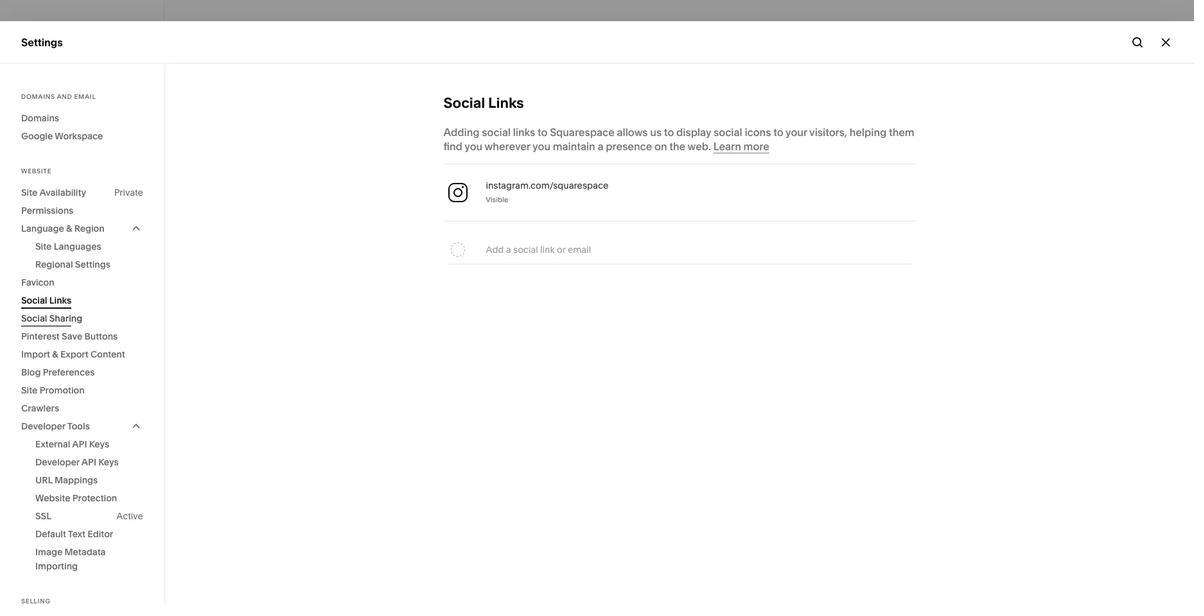 Task type: locate. For each thing, give the bounding box(es) containing it.
site up contacts
[[35, 241, 52, 252]]

language & region button
[[21, 220, 143, 238]]

1 horizontal spatial social links
[[444, 94, 524, 112]]

library
[[51, 437, 86, 450]]

social down 'analytics'
[[21, 295, 47, 306]]

active
[[117, 511, 143, 522]]

instagram.com/squarespace
[[486, 180, 609, 191]]

region
[[74, 223, 105, 234]]

the
[[670, 140, 686, 153], [894, 256, 910, 269]]

google workspace link
[[21, 127, 143, 145]]

1 horizontal spatial a
[[1035, 256, 1041, 269]]

contacts link
[[21, 258, 143, 273]]

helping
[[850, 126, 887, 139]]

allows
[[617, 126, 648, 139]]

to
[[538, 126, 548, 139], [664, 126, 674, 139], [774, 126, 783, 139], [998, 131, 1007, 144], [987, 256, 997, 269]]

selling link
[[21, 102, 143, 118]]

social inside "link"
[[21, 313, 47, 324]]

developer down crawlers
[[21, 421, 65, 432]]

export
[[60, 349, 88, 360]]

marketing
[[21, 235, 71, 248]]

1 vertical spatial social
[[21, 295, 47, 306]]

protection
[[72, 493, 117, 504]]

image
[[35, 547, 63, 558]]

deliver
[[1000, 256, 1033, 269]]

social up the adding
[[444, 94, 485, 112]]

social links link
[[21, 292, 143, 310]]

crawlers
[[21, 403, 59, 414]]

domains for and
[[21, 93, 55, 100]]

2 vertical spatial website
[[35, 493, 70, 504]]

developer inside developer tools "dropdown button"
[[21, 421, 65, 432]]

developer tools link
[[21, 418, 143, 436]]

domains inside domains google workspace
[[21, 112, 59, 124]]

your left visitors,
[[786, 126, 807, 139]]

1 vertical spatial &
[[52, 349, 58, 360]]

to inside manage the details needed to deliver a professional service experience.
[[987, 256, 997, 269]]

2 domains from the top
[[21, 112, 59, 124]]

a down squarespace
[[598, 140, 604, 153]]

1 vertical spatial domains
[[21, 112, 59, 124]]

to left 'deliver'
[[987, 256, 997, 269]]

a right 'deliver'
[[1035, 256, 1041, 269]]

0 horizontal spatial the
[[670, 140, 686, 153]]

0 vertical spatial selling
[[234, 21, 292, 42]]

robinsongreg175@gmail.com
[[51, 536, 157, 545]]

social
[[444, 94, 485, 112], [21, 295, 47, 306], [21, 313, 47, 324]]

tools inside 'link'
[[59, 214, 82, 225]]

your
[[786, 126, 807, 139], [1048, 131, 1069, 144]]

language
[[21, 223, 64, 234]]

and
[[57, 93, 72, 100]]

visible
[[486, 195, 508, 204]]

1 horizontal spatial social
[[714, 126, 742, 139]]

experience.
[[890, 270, 947, 283]]

keys up developer api keys link at the left bottom of page
[[89, 439, 109, 450]]

keys
[[89, 439, 109, 450], [98, 457, 119, 468]]

discounts
[[28, 170, 71, 182]]

your left the site.
[[1048, 131, 1069, 144]]

promotion
[[40, 385, 85, 396]]

1 domains from the top
[[21, 93, 55, 100]]

learn more
[[713, 140, 770, 153]]

permissions link
[[21, 202, 143, 220]]

social sharing link
[[21, 310, 143, 328]]

api down external api keys link
[[81, 457, 96, 468]]

site for site availability
[[21, 187, 38, 199]]

0 horizontal spatial your
[[786, 126, 807, 139]]

1 horizontal spatial your
[[1048, 131, 1069, 144]]

1 horizontal spatial the
[[894, 256, 910, 269]]

import & export content link
[[21, 346, 143, 364]]

manage
[[852, 256, 892, 269]]

0 horizontal spatial &
[[52, 349, 58, 360]]

us
[[650, 126, 662, 139]]

0 vertical spatial keys
[[89, 439, 109, 450]]

social links up the adding
[[444, 94, 524, 112]]

greg robinson robinsongreg175@gmail.com
[[51, 525, 157, 545]]

domains up 'products'
[[21, 112, 59, 124]]

permissions
[[21, 205, 73, 216]]

you down links
[[533, 140, 551, 153]]

external api keys link
[[35, 436, 143, 454]]

a inside manage the details needed to deliver a professional service experience.
[[1035, 256, 1041, 269]]

languages
[[54, 241, 101, 252]]

0 vertical spatial settings
[[21, 36, 63, 49]]

developer down external
[[35, 457, 80, 468]]

invoicing
[[28, 192, 67, 204]]

site inside the site languages regional settings
[[35, 241, 52, 252]]

&
[[66, 223, 72, 234], [52, 349, 58, 360]]

maintain
[[553, 140, 595, 153]]

on
[[655, 140, 667, 153]]

settings up the domains and email
[[21, 36, 63, 49]]

social up learn
[[714, 126, 742, 139]]

find
[[444, 140, 462, 153]]

0 vertical spatial tools
[[59, 214, 82, 225]]

google
[[21, 130, 53, 142]]

a inside adding social links to squarespace allows us to display social icons to your visitors, helping them find you wherever you maintain a presence on the web.
[[598, 140, 604, 153]]

you right for
[[912, 218, 927, 225]]

domains left and
[[21, 93, 55, 100]]

0 horizontal spatial you
[[465, 140, 483, 153]]

0 horizontal spatial a
[[598, 140, 604, 153]]

1 vertical spatial site
[[35, 241, 52, 252]]

1 horizontal spatial links
[[488, 94, 524, 112]]

links up sharing
[[49, 295, 71, 306]]

api down developer tools link
[[72, 439, 87, 450]]

site down 'blog'
[[21, 385, 38, 396]]

social for social links link
[[21, 295, 47, 306]]

0 vertical spatial domains
[[21, 93, 55, 100]]

0 horizontal spatial social
[[482, 126, 511, 139]]

site.
[[1072, 131, 1091, 144]]

1 vertical spatial tools
[[67, 421, 90, 432]]

web.
[[688, 140, 711, 153]]

0 vertical spatial developer
[[21, 421, 65, 432]]

social up pinterest
[[21, 313, 47, 324]]

website up site availability
[[21, 168, 52, 175]]

you down the adding
[[465, 140, 483, 153]]

settings down site languages link
[[75, 259, 110, 270]]

settings link
[[21, 460, 143, 475]]

tools inside "dropdown button"
[[67, 421, 90, 432]]

mappings
[[55, 475, 98, 486]]

site up permissions
[[21, 187, 38, 199]]

for
[[896, 218, 910, 225]]

social up wherever at the top of the page
[[482, 126, 511, 139]]

2 vertical spatial social
[[21, 313, 47, 324]]

1 vertical spatial a
[[1035, 256, 1041, 269]]

2 vertical spatial selling
[[28, 214, 57, 225]]

buttons
[[84, 331, 118, 342]]

0 vertical spatial site
[[21, 187, 38, 199]]

1 vertical spatial links
[[49, 295, 71, 306]]

asset library link
[[21, 437, 143, 452]]

0 vertical spatial social
[[444, 94, 485, 112]]

publish
[[1010, 131, 1046, 144]]

presence
[[606, 140, 652, 153]]

greg
[[51, 525, 70, 535]]

Add a social link or email text field
[[486, 236, 909, 264]]

subscribe
[[852, 161, 898, 171]]

selling tools link
[[28, 209, 150, 231]]

keys down external api keys link
[[98, 457, 119, 468]]

domains for google
[[21, 112, 59, 124]]

the up experience.
[[894, 256, 910, 269]]

0 vertical spatial links
[[488, 94, 524, 112]]

website up the domains and email
[[21, 80, 61, 93]]

1 vertical spatial the
[[894, 256, 910, 269]]

1 horizontal spatial &
[[66, 223, 72, 234]]

settings up url on the left of the page
[[21, 460, 62, 473]]

wherever
[[485, 140, 530, 153]]

website down url on the left of the page
[[35, 493, 70, 504]]

url
[[35, 475, 53, 486]]

0 horizontal spatial social links
[[21, 295, 71, 306]]

site inside pinterest save buttons import & export content blog preferences site promotion crawlers
[[21, 385, 38, 396]]

0 vertical spatial a
[[598, 140, 604, 153]]

1 vertical spatial developer
[[35, 457, 80, 468]]

them
[[889, 126, 915, 139]]

the right on
[[670, 140, 686, 153]]

1 vertical spatial social links
[[21, 295, 71, 306]]

1 vertical spatial api
[[81, 457, 96, 468]]

blog preferences link
[[21, 364, 143, 382]]

2 vertical spatial site
[[21, 385, 38, 396]]

scheduling link
[[21, 304, 143, 319]]

regional
[[35, 259, 73, 270]]

crawlers link
[[21, 400, 143, 418]]

links up links
[[488, 94, 524, 112]]

the inside adding social links to squarespace allows us to display social icons to your visitors, helping them find you wherever you maintain a presence on the web.
[[670, 140, 686, 153]]

settings
[[21, 36, 63, 49], [75, 259, 110, 270], [21, 460, 62, 473]]

settings inside the site languages regional settings
[[75, 259, 110, 270]]

0 vertical spatial &
[[66, 223, 72, 234]]

social for social sharing "link"
[[21, 313, 47, 324]]

1 vertical spatial settings
[[75, 259, 110, 270]]

selling
[[234, 21, 292, 42], [21, 103, 54, 116], [28, 214, 57, 225]]

website
[[21, 80, 61, 93], [21, 168, 52, 175], [35, 493, 70, 504]]

social links down 'analytics'
[[21, 295, 71, 306]]

pinterest save buttons link
[[21, 328, 143, 346]]

0 vertical spatial the
[[670, 140, 686, 153]]

analytics
[[21, 281, 66, 294]]

links
[[513, 126, 535, 139]]



Task type: describe. For each thing, give the bounding box(es) containing it.
importing
[[35, 561, 78, 572]]

1 vertical spatial selling
[[21, 103, 54, 116]]

domains link
[[21, 109, 143, 127]]

site languages regional settings
[[35, 241, 110, 270]]

developer inside external api keys developer api keys url mappings website protection
[[35, 457, 80, 468]]

default text editor image metadata importing
[[35, 529, 113, 572]]

site for site languages regional settings
[[35, 241, 52, 252]]

0 vertical spatial api
[[72, 439, 87, 450]]

language & region link
[[21, 220, 143, 238]]

& inside pinterest save buttons import & export content blog preferences site promotion crawlers
[[52, 349, 58, 360]]

selling tools
[[28, 214, 82, 225]]

url mappings link
[[35, 472, 143, 490]]

domains and email
[[21, 93, 96, 100]]

developer api keys link
[[35, 454, 143, 472]]

blog
[[21, 367, 41, 378]]

subscribe button
[[852, 155, 898, 178]]

pinterest
[[21, 331, 60, 342]]

manage the details needed to deliver a professional service experience.
[[852, 256, 1103, 283]]

learn more link
[[713, 140, 770, 154]]

visitors,
[[809, 126, 847, 139]]

discounts link
[[28, 165, 150, 187]]

robinson
[[71, 525, 106, 535]]

developer tools button
[[21, 418, 143, 436]]

image metadata importing link
[[35, 543, 143, 576]]

suggested
[[852, 218, 894, 225]]

when you're ready, subscribe to publish your site.
[[852, 131, 1091, 144]]

1 vertical spatial website
[[21, 168, 52, 175]]

sharing
[[49, 313, 82, 324]]

social sharing
[[21, 313, 82, 324]]

the inside manage the details needed to deliver a professional service experience.
[[894, 256, 910, 269]]

adding social links to squarespace allows us to display social icons to your visitors, helping them find you wherever you maintain a presence on the web.
[[444, 126, 915, 153]]

gr
[[26, 530, 38, 540]]

developer tools
[[21, 421, 90, 432]]

0 vertical spatial website
[[21, 80, 61, 93]]

default
[[35, 529, 66, 540]]

email
[[74, 93, 96, 100]]

display
[[676, 126, 711, 139]]

2 social from the left
[[714, 126, 742, 139]]

2 vertical spatial settings
[[21, 460, 62, 473]]

preferences
[[43, 367, 95, 378]]

icon image
[[451, 243, 465, 257]]

default text editor link
[[35, 525, 143, 543]]

to right links
[[538, 126, 548, 139]]

2 horizontal spatial you
[[912, 218, 927, 225]]

website link
[[21, 79, 143, 94]]

site promotion link
[[21, 382, 143, 400]]

squarespace
[[550, 126, 615, 139]]

domains google workspace
[[21, 112, 103, 142]]

to right us
[[664, 126, 674, 139]]

help link
[[21, 483, 44, 497]]

more
[[744, 140, 770, 153]]

scheduling
[[21, 305, 77, 317]]

ready,
[[915, 131, 945, 144]]

1 vertical spatial keys
[[98, 457, 119, 468]]

products
[[28, 127, 67, 138]]

0 horizontal spatial links
[[49, 295, 71, 306]]

workspace
[[55, 130, 103, 142]]

import
[[21, 349, 50, 360]]

invoicing link
[[28, 187, 150, 209]]

private
[[114, 187, 143, 199]]

external
[[35, 439, 70, 450]]

tools for developer tools
[[67, 421, 90, 432]]

contacts
[[21, 258, 65, 271]]

to left the publish
[[998, 131, 1007, 144]]

needed
[[947, 256, 985, 269]]

text
[[68, 529, 85, 540]]

you're
[[882, 131, 913, 144]]

save
[[62, 331, 82, 342]]

language & region
[[21, 223, 105, 234]]

website inside external api keys developer api keys url mappings website protection
[[35, 493, 70, 504]]

content
[[91, 349, 125, 360]]

products link
[[28, 121, 150, 143]]

your inside adding social links to squarespace allows us to display social icons to your visitors, helping them find you wherever you maintain a presence on the web.
[[786, 126, 807, 139]]

adding
[[444, 126, 480, 139]]

1 social from the left
[[482, 126, 511, 139]]

to right 'icons'
[[774, 126, 783, 139]]

asset
[[21, 437, 49, 450]]

& inside dropdown button
[[66, 223, 72, 234]]

asset library
[[21, 437, 86, 450]]

ssl
[[35, 511, 51, 522]]

selling inside 'link'
[[28, 214, 57, 225]]

1 horizontal spatial you
[[533, 140, 551, 153]]

editor
[[88, 529, 113, 540]]

details
[[912, 256, 945, 269]]

analytics link
[[21, 281, 143, 296]]

0 vertical spatial social links
[[444, 94, 524, 112]]

learn
[[713, 140, 741, 153]]

availability
[[39, 187, 86, 199]]

tools for selling tools
[[59, 214, 82, 225]]

suggested for you
[[852, 218, 927, 225]]

website protection link
[[35, 490, 143, 508]]

professional
[[1043, 256, 1103, 269]]



Task type: vqa. For each thing, say whether or not it's contained in the screenshot.
the services
no



